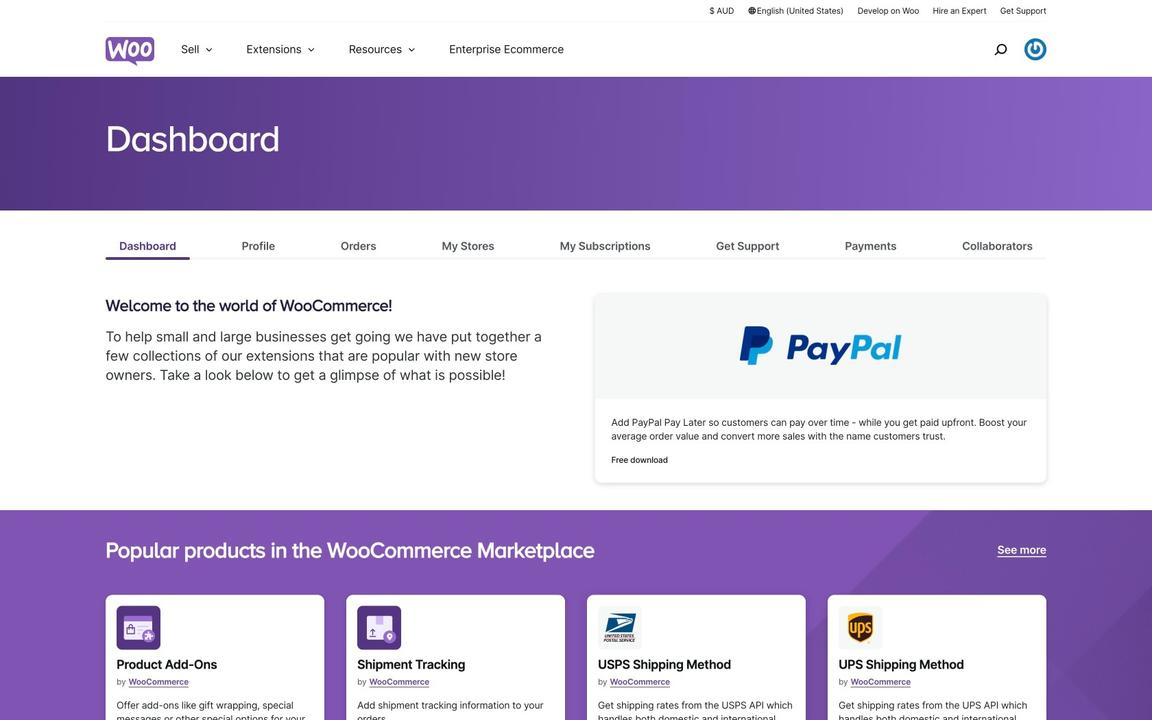 Task type: locate. For each thing, give the bounding box(es) containing it.
search image
[[990, 38, 1012, 60]]

open account menu image
[[1025, 38, 1047, 60]]

service navigation menu element
[[965, 27, 1047, 72]]



Task type: vqa. For each thing, say whether or not it's contained in the screenshot.
ON
no



